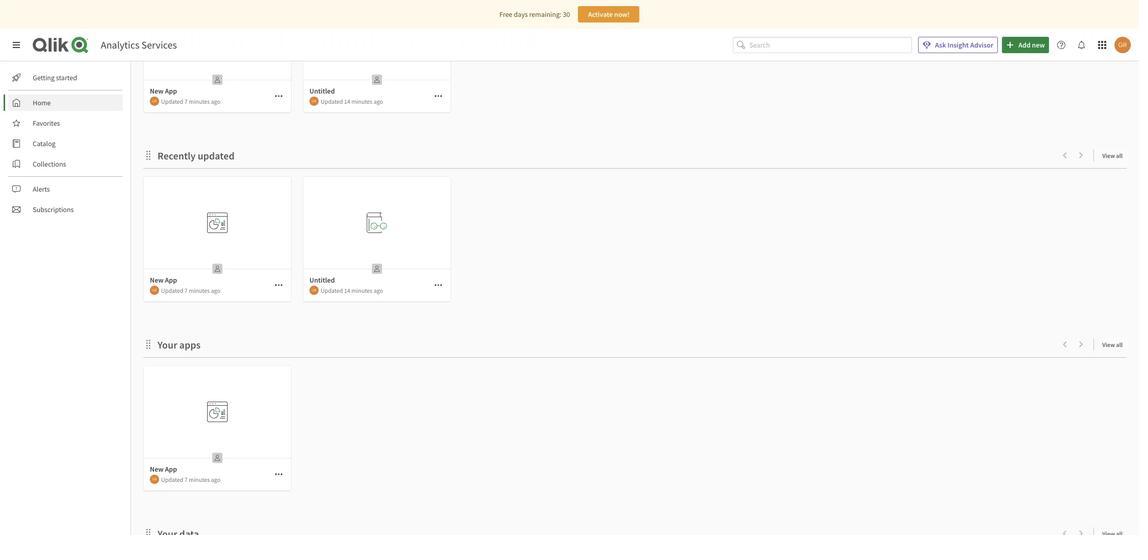 Task type: vqa. For each thing, say whether or not it's contained in the screenshot.
Enterprise
no



Task type: describe. For each thing, give the bounding box(es) containing it.
2 untitled from the top
[[310, 276, 335, 285]]

apps
[[179, 339, 201, 352]]

home link
[[8, 95, 123, 111]]

2 7 from the top
[[185, 287, 188, 294]]

catalog
[[33, 139, 56, 148]]

2 app from the top
[[165, 276, 177, 285]]

services
[[141, 38, 177, 51]]

free
[[500, 10, 513, 19]]

getting started link
[[8, 70, 123, 86]]

recently updated link
[[158, 149, 239, 162]]

all for recently updated
[[1117, 152, 1123, 160]]

2 14 from the top
[[344, 287, 350, 294]]

2 new from the top
[[150, 276, 164, 285]]

recently
[[158, 149, 196, 162]]

add new button
[[1003, 37, 1050, 53]]

searchbar element
[[733, 37, 913, 53]]

getting
[[33, 73, 55, 82]]

navigation pane element
[[0, 66, 130, 222]]

close sidebar menu image
[[12, 41, 20, 49]]

move collection image for recently
[[143, 150, 154, 160]]

3 new from the top
[[150, 465, 164, 474]]

add new
[[1019, 40, 1045, 50]]

analytics services element
[[101, 38, 177, 51]]

1 app from the top
[[165, 86, 177, 96]]

subscriptions
[[33, 205, 74, 214]]

main content containing recently updated
[[127, 0, 1140, 536]]

collections link
[[8, 156, 123, 172]]

greg robinson image for untitled
[[310, 97, 319, 106]]

Search text field
[[750, 37, 913, 53]]

your
[[158, 339, 177, 352]]

free days remaining: 30
[[500, 10, 570, 19]]

favorites
[[33, 119, 60, 128]]

ask
[[936, 40, 947, 50]]

collections
[[33, 160, 66, 169]]

3 app from the top
[[165, 465, 177, 474]]

view all link for recently updated
[[1103, 149, 1127, 162]]

view all link for your apps
[[1103, 338, 1127, 351]]

ask insight advisor button
[[919, 37, 998, 53]]

view for recently updated
[[1103, 152, 1116, 160]]

recently updated
[[158, 149, 235, 162]]

now!
[[615, 10, 630, 19]]

analytics services
[[101, 38, 177, 51]]

all for your apps
[[1117, 341, 1123, 349]]

greg robinson image for new app
[[150, 97, 159, 106]]

3 updated 7 minutes ago from the top
[[161, 476, 221, 484]]

activate now!
[[588, 10, 630, 19]]

2 updated 7 minutes ago from the top
[[161, 287, 221, 294]]

more actions image
[[275, 471, 283, 479]]



Task type: locate. For each thing, give the bounding box(es) containing it.
1 updated 14 minutes ago from the top
[[321, 97, 383, 105]]

0 vertical spatial view all link
[[1103, 149, 1127, 162]]

1 updated 7 minutes ago from the top
[[161, 97, 221, 105]]

favorites link
[[8, 115, 123, 132]]

0 vertical spatial updated 7 minutes ago
[[161, 97, 221, 105]]

updated
[[198, 149, 235, 162]]

0 vertical spatial new app
[[150, 86, 177, 96]]

0 vertical spatial 7
[[185, 97, 188, 105]]

main content
[[127, 0, 1140, 536]]

1 view all from the top
[[1103, 152, 1123, 160]]

0 vertical spatial new
[[150, 86, 164, 96]]

greg robinson image
[[1115, 37, 1131, 53], [150, 286, 159, 295], [310, 286, 319, 295], [150, 475, 159, 485]]

30
[[563, 10, 570, 19]]

view
[[1103, 152, 1116, 160], [1103, 341, 1116, 349]]

1 vertical spatial updated 14 minutes ago
[[321, 287, 383, 294]]

move collection image
[[143, 150, 154, 160], [143, 340, 154, 350]]

move collection image left your
[[143, 340, 154, 350]]

advisor
[[971, 40, 994, 50]]

activate
[[588, 10, 613, 19]]

1 vertical spatial 14
[[344, 287, 350, 294]]

your apps
[[158, 339, 201, 352]]

catalog link
[[8, 136, 123, 152]]

new
[[150, 86, 164, 96], [150, 276, 164, 285], [150, 465, 164, 474]]

home
[[33, 98, 51, 107]]

2 view from the top
[[1103, 341, 1116, 349]]

1 all from the top
[[1117, 152, 1123, 160]]

1 view all link from the top
[[1103, 149, 1127, 162]]

3 7 from the top
[[185, 476, 188, 484]]

1 14 from the top
[[344, 97, 350, 105]]

1 vertical spatial 7
[[185, 287, 188, 294]]

2 greg robinson image from the left
[[310, 97, 319, 106]]

updated 7 minutes ago
[[161, 97, 221, 105], [161, 287, 221, 294], [161, 476, 221, 484]]

minutes
[[189, 97, 210, 105], [352, 97, 373, 105], [189, 287, 210, 294], [352, 287, 373, 294], [189, 476, 210, 484]]

view all
[[1103, 152, 1123, 160], [1103, 341, 1123, 349]]

2 updated 14 minutes ago from the top
[[321, 287, 383, 294]]

1 vertical spatial view all
[[1103, 341, 1123, 349]]

activate now! link
[[578, 6, 640, 23]]

move collection image for your
[[143, 340, 154, 350]]

0 vertical spatial app
[[165, 86, 177, 96]]

updated 14 minutes ago
[[321, 97, 383, 105], [321, 287, 383, 294]]

greg robinson element
[[150, 97, 159, 106], [310, 97, 319, 106], [150, 286, 159, 295], [310, 286, 319, 295], [150, 475, 159, 485]]

0 vertical spatial updated 14 minutes ago
[[321, 97, 383, 105]]

new
[[1032, 40, 1045, 50]]

1 greg robinson image from the left
[[150, 97, 159, 106]]

1 vertical spatial view
[[1103, 341, 1116, 349]]

alerts link
[[8, 181, 123, 198]]

move collection image left recently
[[143, 150, 154, 160]]

1 new from the top
[[150, 86, 164, 96]]

app
[[165, 86, 177, 96], [165, 276, 177, 285], [165, 465, 177, 474]]

1 view from the top
[[1103, 152, 1116, 160]]

untitled
[[310, 86, 335, 96], [310, 276, 335, 285]]

1 untitled from the top
[[310, 86, 335, 96]]

0 vertical spatial move collection image
[[143, 150, 154, 160]]

1 vertical spatial view all link
[[1103, 338, 1127, 351]]

1 vertical spatial new app
[[150, 276, 177, 285]]

getting started
[[33, 73, 77, 82]]

ago
[[211, 97, 221, 105], [374, 97, 383, 105], [211, 287, 221, 294], [374, 287, 383, 294], [211, 476, 221, 484]]

0 horizontal spatial greg robinson image
[[150, 97, 159, 106]]

insight
[[948, 40, 969, 50]]

view all link
[[1103, 149, 1127, 162], [1103, 338, 1127, 351]]

move collection image
[[143, 529, 154, 536]]

days
[[514, 10, 528, 19]]

1 vertical spatial updated 7 minutes ago
[[161, 287, 221, 294]]

1 vertical spatial all
[[1117, 341, 1123, 349]]

2 vertical spatial updated 7 minutes ago
[[161, 476, 221, 484]]

greg robinson image
[[150, 97, 159, 106], [310, 97, 319, 106]]

ask insight advisor
[[936, 40, 994, 50]]

updated
[[161, 97, 183, 105], [321, 97, 343, 105], [161, 287, 183, 294], [321, 287, 343, 294], [161, 476, 183, 484]]

started
[[56, 73, 77, 82]]

2 view all link from the top
[[1103, 338, 1127, 351]]

view all for your apps
[[1103, 341, 1123, 349]]

0 vertical spatial all
[[1117, 152, 1123, 160]]

your apps link
[[158, 339, 205, 352]]

0 vertical spatial untitled
[[310, 86, 335, 96]]

remaining:
[[529, 10, 562, 19]]

2 view all from the top
[[1103, 341, 1123, 349]]

1 horizontal spatial greg robinson image
[[310, 97, 319, 106]]

alerts
[[33, 185, 50, 194]]

2 all from the top
[[1117, 341, 1123, 349]]

1 vertical spatial move collection image
[[143, 340, 154, 350]]

1 vertical spatial untitled
[[310, 276, 335, 285]]

14
[[344, 97, 350, 105], [344, 287, 350, 294]]

2 vertical spatial app
[[165, 465, 177, 474]]

new app
[[150, 86, 177, 96], [150, 276, 177, 285], [150, 465, 177, 474]]

2 move collection image from the top
[[143, 340, 154, 350]]

1 move collection image from the top
[[143, 150, 154, 160]]

analytics
[[101, 38, 139, 51]]

personal element
[[209, 72, 226, 88], [369, 72, 385, 88], [209, 261, 226, 277], [369, 261, 385, 277], [209, 450, 226, 467]]

add
[[1019, 40, 1031, 50]]

1 7 from the top
[[185, 97, 188, 105]]

all
[[1117, 152, 1123, 160], [1117, 341, 1123, 349]]

2 new app from the top
[[150, 276, 177, 285]]

2 vertical spatial new app
[[150, 465, 177, 474]]

0 vertical spatial view
[[1103, 152, 1116, 160]]

2 vertical spatial new
[[150, 465, 164, 474]]

3 new app from the top
[[150, 465, 177, 474]]

subscriptions link
[[8, 202, 123, 218]]

7
[[185, 97, 188, 105], [185, 287, 188, 294], [185, 476, 188, 484]]

1 vertical spatial new
[[150, 276, 164, 285]]

0 vertical spatial view all
[[1103, 152, 1123, 160]]

more actions image
[[275, 92, 283, 100], [434, 92, 443, 100], [275, 281, 283, 290], [434, 281, 443, 290]]

1 vertical spatial app
[[165, 276, 177, 285]]

1 new app from the top
[[150, 86, 177, 96]]

0 vertical spatial 14
[[344, 97, 350, 105]]

view for your apps
[[1103, 341, 1116, 349]]

view all for recently updated
[[1103, 152, 1123, 160]]

2 vertical spatial 7
[[185, 476, 188, 484]]



